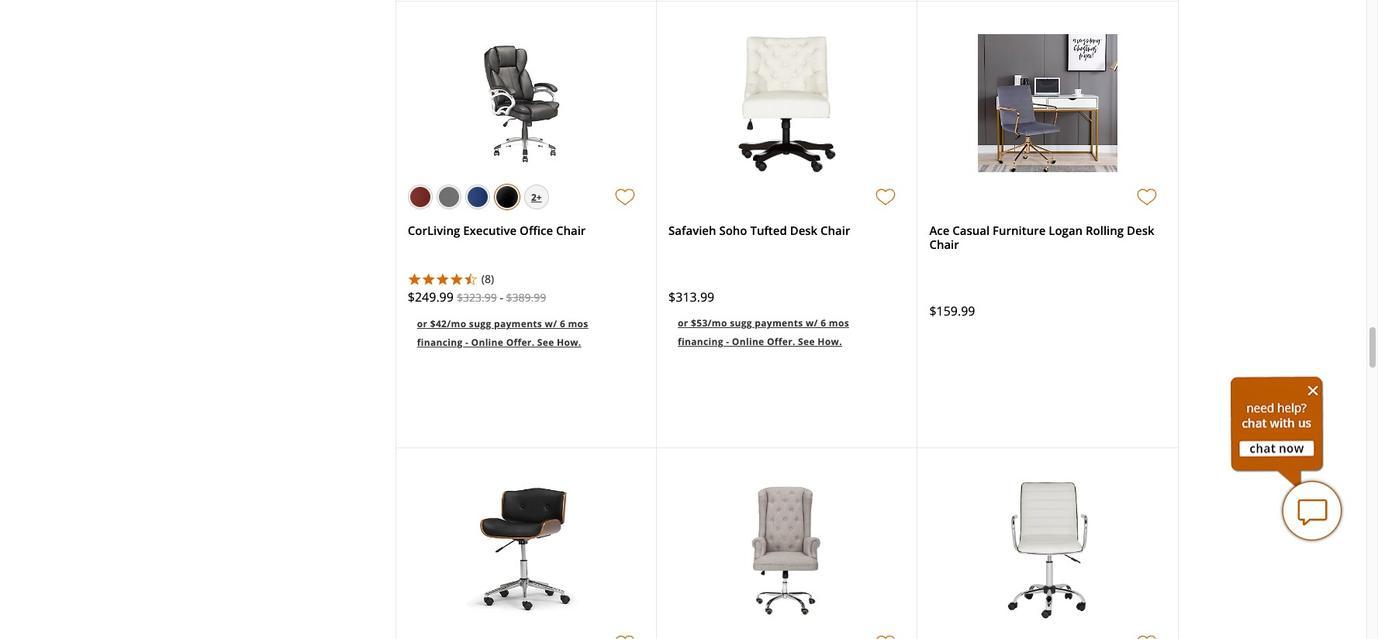 Task type: locate. For each thing, give the bounding box(es) containing it.
ace casual furniture logan rolling desk chair
[[930, 196, 1155, 225]]

1 horizontal spatial chair
[[930, 210, 960, 225]]

or left $42/mo
[[417, 291, 428, 304]]

1 horizontal spatial sugg
[[730, 290, 752, 303]]

offer. inside or $53/mo sugg payments w/ 6 mos financing - online offer. see how.
[[767, 308, 796, 322]]

payments inside or $53/mo sugg payments w/ 6 mos financing - online offer. see how.
[[755, 290, 803, 303]]

0 horizontal spatial -
[[465, 309, 469, 322]]

financing
[[678, 308, 724, 322], [417, 309, 463, 322]]

financing inside or $53/mo sugg payments w/ 6 mos financing - online offer. see how.
[[678, 308, 724, 322]]

0 horizontal spatial see
[[538, 309, 554, 322]]

safavieh ian tufted swivel office chair, , large image
[[747, 453, 827, 593]]

0 horizontal spatial 6
[[560, 291, 566, 304]]

financing for $42/mo
[[417, 309, 463, 322]]

1 horizontal spatial how.
[[818, 308, 842, 322]]

financing down $42/mo
[[417, 309, 463, 322]]

see inside or $53/mo sugg payments w/ 6 mos financing - online offer. see how.
[[798, 308, 815, 322]]

6 inside or $42/mo sugg payments w/ 6 mos financing - online offer. see how.
[[560, 291, 566, 304]]

1 horizontal spatial -
[[726, 308, 730, 322]]

or inside or $53/mo sugg payments w/ 6 mos financing - online offer. see how.
[[678, 290, 689, 303]]

how.
[[818, 308, 842, 322], [557, 309, 582, 322]]

1 horizontal spatial offer.
[[767, 308, 796, 322]]

logan
[[1049, 196, 1083, 211]]

or $42/mo sugg payments w/ 6 mos financing - online offer. see how.
[[417, 291, 589, 322]]

w/ inside or $53/mo sugg payments w/ 6 mos financing - online offer. see how.
[[806, 290, 818, 303]]

1 horizontal spatial w/
[[806, 290, 818, 303]]

online inside or $53/mo sugg payments w/ 6 mos financing - online offer. see how.
[[732, 308, 765, 322]]

payments
[[755, 290, 803, 303], [494, 291, 542, 304]]

sugg
[[730, 290, 752, 303], [469, 291, 492, 304]]

2+ link
[[524, 157, 549, 184]]

chair inside ace casual furniture logan rolling desk chair
[[930, 210, 960, 225]]

sugg inside or $53/mo sugg payments w/ 6 mos financing - online offer. see how.
[[730, 290, 752, 303]]

chair left furniture at the right of page
[[930, 210, 960, 225]]

0 horizontal spatial offer.
[[506, 309, 535, 322]]

0 horizontal spatial w/
[[545, 291, 557, 304]]

sugg down $323.99
[[469, 291, 492, 304]]

1 horizontal spatial or
[[678, 290, 689, 303]]

6 for or $42/mo sugg payments w/ 6 mos financing - online offer. see how.
[[560, 291, 566, 304]]

see for or $42/mo sugg payments w/ 6 mos financing - online offer. see how.
[[538, 309, 554, 322]]

w/ inside or $42/mo sugg payments w/ 6 mos financing - online offer. see how.
[[545, 291, 557, 304]]

1 horizontal spatial see
[[798, 308, 815, 322]]

- down "$53/mo"
[[726, 308, 730, 322]]

safavieh jonika desk chair, , large image
[[1006, 453, 1090, 593]]

0 horizontal spatial online
[[471, 309, 504, 322]]

offer.
[[767, 308, 796, 322], [506, 309, 535, 322]]

1 horizontal spatial mos
[[829, 290, 850, 303]]

offer. inside or $42/mo sugg payments w/ 6 mos financing - online offer. see how.
[[506, 309, 535, 322]]

financing inside or $42/mo sugg payments w/ 6 mos financing - online offer. see how.
[[417, 309, 463, 322]]

desk
[[1127, 196, 1155, 211]]

how. inside or $53/mo sugg payments w/ 6 mos financing - online offer. see how.
[[818, 308, 842, 322]]

or inside or $42/mo sugg payments w/ 6 mos financing - online offer. see how.
[[417, 291, 428, 304]]

payments inside or $42/mo sugg payments w/ 6 mos financing - online offer. see how.
[[494, 291, 542, 304]]

how. inside or $42/mo sugg payments w/ 6 mos financing - online offer. see how.
[[557, 309, 582, 322]]

6 inside or $53/mo sugg payments w/ 6 mos financing - online offer. see how.
[[821, 290, 827, 303]]

- inside or $42/mo sugg payments w/ 6 mos financing - online offer. see how.
[[465, 309, 469, 322]]

0 horizontal spatial payments
[[494, 291, 542, 304]]

w/
[[806, 290, 818, 303], [545, 291, 557, 304]]

sugg inside or $42/mo sugg payments w/ 6 mos financing - online offer. see how.
[[469, 291, 492, 304]]

or for or $42/mo sugg payments w/ 6 mos financing - online offer. see how.
[[417, 291, 428, 304]]

- down $42/mo
[[465, 309, 469, 322]]

sugg right "$53/mo"
[[730, 290, 752, 303]]

0 horizontal spatial how.
[[557, 309, 582, 322]]

mos
[[829, 290, 850, 303], [568, 291, 589, 304]]

$42/mo
[[430, 291, 467, 304]]

chat bubble mobile view image
[[1282, 480, 1344, 542]]

0 horizontal spatial financing
[[417, 309, 463, 322]]

0 horizontal spatial mos
[[568, 291, 589, 304]]

ace
[[930, 196, 950, 211]]

financing down "$53/mo"
[[678, 308, 724, 322]]

0 horizontal spatial sugg
[[469, 291, 492, 304]]

see
[[798, 308, 815, 322], [538, 309, 554, 322]]

- inside or $53/mo sugg payments w/ 6 mos financing - online offer. see how.
[[726, 308, 730, 322]]

6
[[821, 290, 827, 303], [560, 291, 566, 304]]

payments down $323.99
[[494, 291, 542, 304]]

1 horizontal spatial payments
[[755, 290, 803, 303]]

or left "$53/mo"
[[678, 290, 689, 303]]

see inside or $42/mo sugg payments w/ 6 mos financing - online offer. see how.
[[538, 309, 554, 322]]

payments right "$53/mo"
[[755, 290, 803, 303]]

1 horizontal spatial online
[[732, 308, 765, 322]]

mos inside or $53/mo sugg payments w/ 6 mos financing - online offer. see how.
[[829, 290, 850, 303]]

$249.99 $323.99
[[408, 262, 497, 279]]

-
[[726, 308, 730, 322], [465, 309, 469, 322]]

office
[[520, 196, 553, 211]]

mos inside or $42/mo sugg payments w/ 6 mos financing - online offer. see how.
[[568, 291, 589, 304]]

furniture
[[993, 196, 1046, 211]]

or $53/mo sugg payments w/ 6 mos financing - online offer. see how.
[[678, 290, 850, 322]]

ace casual furniture logan rolling desk chair link
[[930, 196, 1155, 225]]

0 horizontal spatial or
[[417, 291, 428, 304]]

chair right office
[[556, 196, 586, 211]]

sugg for $42/mo
[[469, 291, 492, 304]]

online inside or $42/mo sugg payments w/ 6 mos financing - online offer. see how.
[[471, 309, 504, 322]]

chair
[[556, 196, 586, 211], [930, 210, 960, 225]]

1 horizontal spatial 6
[[821, 290, 827, 303]]

1 horizontal spatial financing
[[678, 308, 724, 322]]

online
[[732, 308, 765, 322], [471, 309, 504, 322]]

or
[[678, 290, 689, 303], [417, 291, 428, 304]]



Task type: describe. For each thing, give the bounding box(es) containing it.
w/ for or $42/mo sugg payments w/ 6 mos financing - online offer. see how.
[[545, 291, 557, 304]]

or for or $53/mo sugg payments w/ 6 mos financing - online offer. see how.
[[678, 290, 689, 303]]

simpli home dax swivel executive office chair, , large image
[[457, 453, 596, 593]]

online for $42/mo
[[471, 309, 504, 322]]

corliving executive leatherette office chair, black, large image
[[457, 7, 596, 146]]

offer. for $42/mo
[[506, 309, 535, 322]]

safavieh soho tufted desk chair, , large image
[[737, 7, 838, 146]]

dialogue message for liveperson image
[[1231, 376, 1324, 488]]

offer. for $53/mo
[[767, 308, 796, 322]]

financing for $53/mo
[[678, 308, 724, 322]]

$53/mo
[[691, 290, 728, 303]]

corliving
[[408, 196, 460, 211]]

$249.99
[[408, 262, 454, 279]]

0 horizontal spatial chair
[[556, 196, 586, 211]]

casual
[[953, 196, 990, 211]]

or $53/mo sugg payments w/ 6 mos financing - online offer. see how. button
[[669, 277, 906, 332]]

sugg for $53/mo
[[730, 290, 752, 303]]

executive
[[463, 196, 517, 211]]

corliving executive office chair
[[408, 196, 586, 211]]

$323.99
[[457, 263, 497, 278]]

mos for or $42/mo sugg payments w/ 6 mos financing - online offer. see how.
[[568, 291, 589, 304]]

6 for or $53/mo sugg payments w/ 6 mos financing - online offer. see how.
[[821, 290, 827, 303]]

corliving executive office chair link
[[408, 196, 586, 211]]

payments for $53/mo
[[755, 290, 803, 303]]

see for or $53/mo sugg payments w/ 6 mos financing - online offer. see how.
[[798, 308, 815, 322]]

mos for or $53/mo sugg payments w/ 6 mos financing - online offer. see how.
[[829, 290, 850, 303]]

payments for $42/mo
[[494, 291, 542, 304]]

rolling
[[1086, 196, 1124, 211]]

2+
[[531, 164, 542, 177]]

or $42/mo sugg payments w/ 6 mos financing - online offer. see how. button
[[408, 277, 645, 333]]

how. for or $42/mo sugg payments w/ 6 mos financing - online offer. see how.
[[557, 309, 582, 322]]

- for $53/mo
[[726, 308, 730, 322]]

- for $42/mo
[[465, 309, 469, 322]]

how. for or $53/mo sugg payments w/ 6 mos financing - online offer. see how.
[[818, 308, 842, 322]]

online for $53/mo
[[732, 308, 765, 322]]

w/ for or $53/mo sugg payments w/ 6 mos financing - online offer. see how.
[[806, 290, 818, 303]]

ace casual furniture logan rolling desk chair, , large image
[[978, 7, 1118, 146]]



Task type: vqa. For each thing, say whether or not it's contained in the screenshot.
to
no



